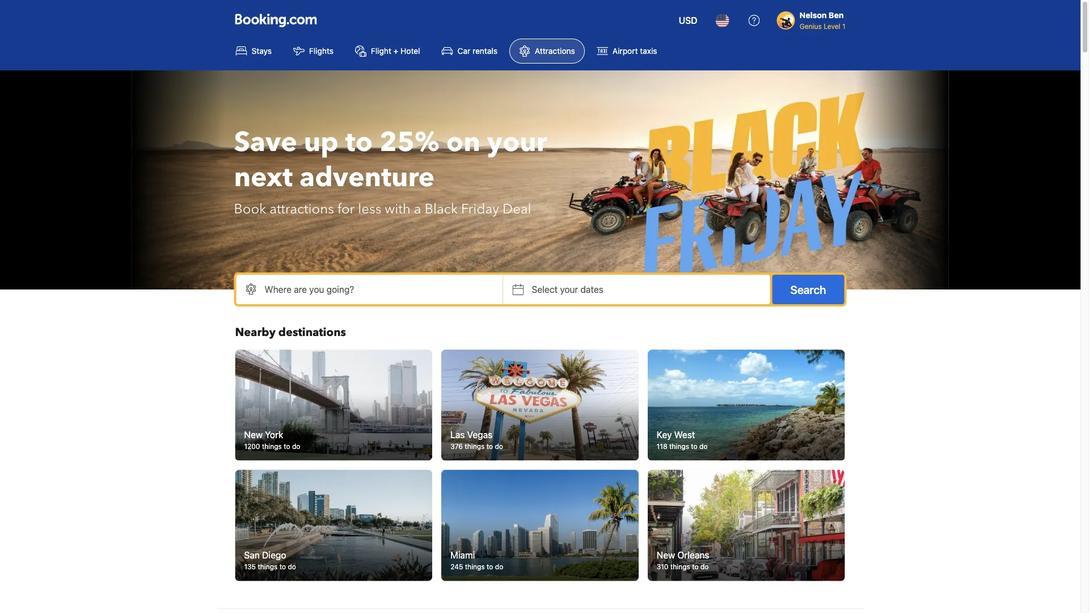 Task type: describe. For each thing, give the bounding box(es) containing it.
adventure
[[300, 159, 435, 196]]

new orleans 310 things to do
[[657, 549, 710, 571]]

25%
[[380, 124, 440, 161]]

airport taxis link
[[587, 39, 667, 64]]

stays link
[[226, 39, 282, 64]]

diego
[[262, 549, 286, 560]]

to inside miami 245 things to do
[[487, 563, 494, 571]]

destinations
[[279, 325, 346, 340]]

less
[[358, 200, 382, 218]]

nearby
[[235, 325, 276, 340]]

135
[[244, 563, 256, 571]]

level
[[824, 22, 841, 30]]

las vegas 376 things to do
[[451, 429, 503, 451]]

next
[[234, 159, 293, 196]]

taxis
[[640, 46, 658, 56]]

airport
[[613, 46, 638, 56]]

1200
[[244, 443, 260, 451]]

west
[[675, 429, 696, 440]]

flights link
[[284, 39, 343, 64]]

things for new orleans
[[671, 563, 691, 571]]

search button
[[773, 275, 845, 304]]

new for new york
[[244, 429, 263, 440]]

car
[[458, 46, 471, 56]]

your inside save up to 25% on your next adventure book attractions for less with a black friday deal
[[487, 124, 548, 161]]

nelson ben genius level 1
[[800, 11, 846, 30]]

san
[[244, 549, 260, 560]]

genius
[[800, 22, 822, 30]]

rentals
[[473, 46, 498, 56]]

key west image
[[648, 350, 846, 461]]

flight + hotel
[[371, 46, 420, 56]]

1 horizontal spatial your
[[560, 284, 579, 295]]

310
[[657, 563, 669, 571]]

nelson
[[800, 11, 827, 20]]

do for new york
[[292, 443, 301, 451]]

things for new york
[[262, 443, 282, 451]]

miami 245 things to do
[[451, 549, 504, 571]]

book
[[234, 200, 266, 218]]

key west 118 things to do
[[657, 429, 708, 451]]

do for new orleans
[[701, 563, 709, 571]]

to for san diego
[[280, 563, 286, 571]]

flight
[[371, 46, 392, 56]]

ben
[[829, 11, 844, 20]]

select your dates
[[532, 284, 604, 295]]

friday
[[462, 200, 500, 218]]

attractions
[[270, 200, 334, 218]]

on
[[447, 124, 481, 161]]

select
[[532, 284, 558, 295]]

Where are you going? search field
[[236, 275, 503, 304]]



Task type: vqa. For each thing, say whether or not it's contained in the screenshot.
Las Vegas 376 things to do
yes



Task type: locate. For each thing, give the bounding box(es) containing it.
your account menu nelson ben genius level 1 element
[[778, 5, 851, 31]]

do for san diego
[[288, 563, 296, 571]]

things inside miami 245 things to do
[[465, 563, 485, 571]]

new up 310
[[657, 549, 676, 560]]

0 vertical spatial new
[[244, 429, 263, 440]]

up
[[304, 124, 339, 161]]

new up the 1200
[[244, 429, 263, 440]]

to right the 1200
[[284, 443, 290, 451]]

things down diego on the left bottom of the page
[[258, 563, 278, 571]]

to inside san diego 135 things to do
[[280, 563, 286, 571]]

to inside new york 1200 things to do
[[284, 443, 290, 451]]

car rentals
[[458, 46, 498, 56]]

black
[[425, 200, 458, 218]]

do right the 118
[[700, 443, 708, 451]]

things for san diego
[[258, 563, 278, 571]]

1 horizontal spatial new
[[657, 549, 676, 560]]

1 vertical spatial your
[[560, 284, 579, 295]]

do for las vegas
[[495, 443, 503, 451]]

do for key west
[[700, 443, 708, 451]]

your
[[487, 124, 548, 161], [560, 284, 579, 295]]

things down miami on the left bottom
[[465, 563, 485, 571]]

things down york at the bottom of the page
[[262, 443, 282, 451]]

to down west
[[692, 443, 698, 451]]

new york 1200 things to do
[[244, 429, 301, 451]]

to for new orleans
[[693, 563, 699, 571]]

attractions
[[535, 46, 576, 56]]

airport taxis
[[613, 46, 658, 56]]

1
[[843, 22, 846, 30]]

with
[[385, 200, 411, 218]]

miami image
[[442, 470, 639, 581]]

things for las vegas
[[465, 443, 485, 451]]

your left dates
[[560, 284, 579, 295]]

things inside san diego 135 things to do
[[258, 563, 278, 571]]

do right the 376
[[495, 443, 503, 451]]

to inside 'las vegas 376 things to do'
[[487, 443, 493, 451]]

things inside the new orleans 310 things to do
[[671, 563, 691, 571]]

to for key west
[[692, 443, 698, 451]]

do right the 135
[[288, 563, 296, 571]]

0 horizontal spatial your
[[487, 124, 548, 161]]

do inside key west 118 things to do
[[700, 443, 708, 451]]

do inside san diego 135 things to do
[[288, 563, 296, 571]]

a
[[414, 200, 422, 218]]

new
[[244, 429, 263, 440], [657, 549, 676, 560]]

to inside the new orleans 310 things to do
[[693, 563, 699, 571]]

do right 245
[[495, 563, 504, 571]]

search
[[791, 283, 827, 296]]

booking.com image
[[235, 14, 317, 27]]

to inside key west 118 things to do
[[692, 443, 698, 451]]

hotel
[[401, 46, 420, 56]]

things right 310
[[671, 563, 691, 571]]

to inside save up to 25% on your next adventure book attractions for less with a black friday deal
[[346, 124, 373, 161]]

las
[[451, 429, 465, 440]]

things
[[262, 443, 282, 451], [465, 443, 485, 451], [670, 443, 690, 451], [258, 563, 278, 571], [465, 563, 485, 571], [671, 563, 691, 571]]

0 horizontal spatial new
[[244, 429, 263, 440]]

las vegas image
[[442, 350, 639, 461]]

flight + hotel link
[[346, 39, 430, 64]]

deal
[[503, 200, 532, 218]]

118
[[657, 443, 668, 451]]

key
[[657, 429, 672, 440]]

to for new york
[[284, 443, 290, 451]]

save up to 25% on your next adventure book attractions for less with a black friday deal
[[234, 124, 548, 218]]

york
[[265, 429, 283, 440]]

things inside 'las vegas 376 things to do'
[[465, 443, 485, 451]]

do
[[292, 443, 301, 451], [495, 443, 503, 451], [700, 443, 708, 451], [288, 563, 296, 571], [495, 563, 504, 571], [701, 563, 709, 571]]

attractions link
[[510, 39, 585, 64]]

new inside new york 1200 things to do
[[244, 429, 263, 440]]

to
[[346, 124, 373, 161], [284, 443, 290, 451], [487, 443, 493, 451], [692, 443, 698, 451], [280, 563, 286, 571], [487, 563, 494, 571], [693, 563, 699, 571]]

things inside key west 118 things to do
[[670, 443, 690, 451]]

to down diego on the left bottom of the page
[[280, 563, 286, 571]]

0 vertical spatial your
[[487, 124, 548, 161]]

to down vegas at the left bottom
[[487, 443, 493, 451]]

san diego image
[[235, 470, 433, 581]]

+
[[394, 46, 399, 56]]

stays
[[252, 46, 272, 56]]

do inside new york 1200 things to do
[[292, 443, 301, 451]]

new for new orleans
[[657, 549, 676, 560]]

things for key west
[[670, 443, 690, 451]]

things down vegas at the left bottom
[[465, 443, 485, 451]]

1 vertical spatial new
[[657, 549, 676, 560]]

to right up on the top of page
[[346, 124, 373, 161]]

to down orleans
[[693, 563, 699, 571]]

san diego 135 things to do
[[244, 549, 296, 571]]

do inside miami 245 things to do
[[495, 563, 504, 571]]

things inside new york 1200 things to do
[[262, 443, 282, 451]]

save
[[234, 124, 297, 161]]

do inside the new orleans 310 things to do
[[701, 563, 709, 571]]

dates
[[581, 284, 604, 295]]

your right "on"
[[487, 124, 548, 161]]

nearby destinations
[[235, 325, 346, 340]]

do down orleans
[[701, 563, 709, 571]]

new inside the new orleans 310 things to do
[[657, 549, 676, 560]]

vegas
[[468, 429, 493, 440]]

things down west
[[670, 443, 690, 451]]

orleans
[[678, 549, 710, 560]]

245
[[451, 563, 463, 571]]

376
[[451, 443, 463, 451]]

to right 245
[[487, 563, 494, 571]]

new york image
[[235, 350, 433, 461]]

miami
[[451, 549, 475, 560]]

do inside 'las vegas 376 things to do'
[[495, 443, 503, 451]]

usd button
[[672, 7, 705, 34]]

new orleans image
[[648, 470, 846, 581]]

to for las vegas
[[487, 443, 493, 451]]

car rentals link
[[432, 39, 507, 64]]

for
[[338, 200, 355, 218]]

flights
[[309, 46, 334, 56]]

do right the 1200
[[292, 443, 301, 451]]

usd
[[679, 15, 698, 26]]



